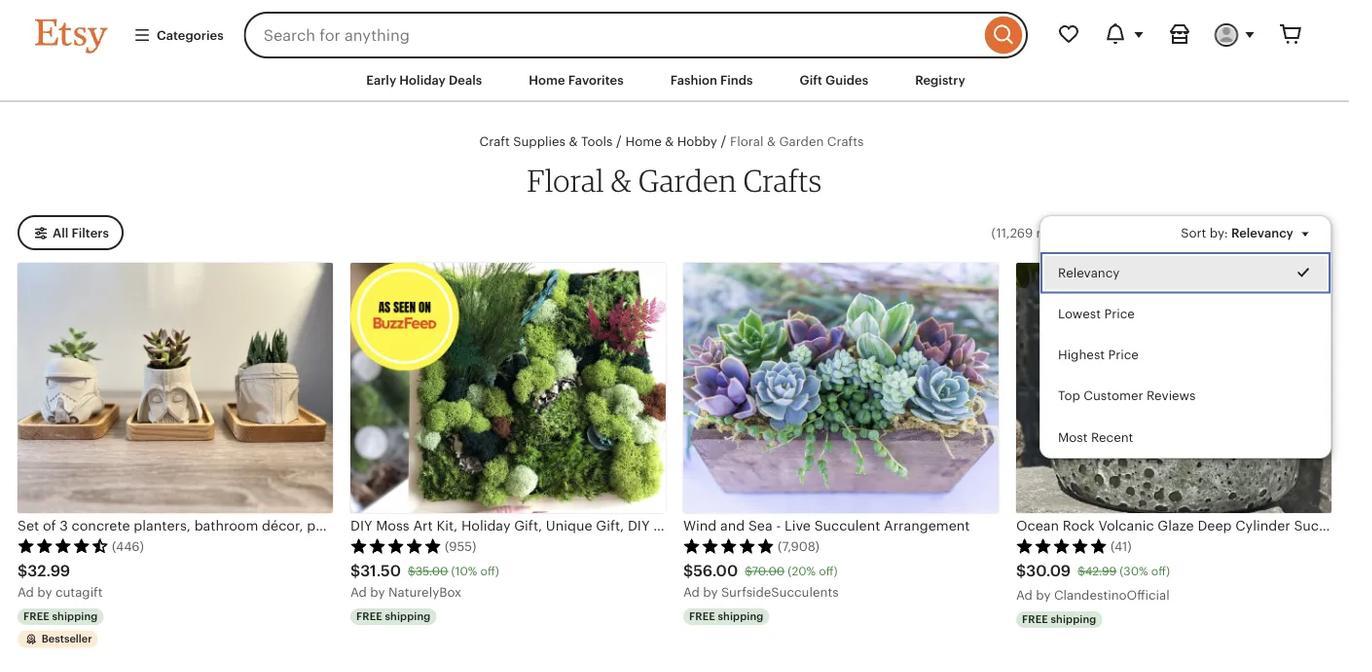 Task type: locate. For each thing, give the bounding box(es) containing it.
a down holders,
[[351, 585, 359, 600]]

early holiday deals link
[[352, 62, 497, 98]]

off) inside the $ 56.00 $ 70.00 (20% off) a d by surfsidesucculents
[[819, 565, 838, 578]]

1 vertical spatial price
[[1109, 347, 1139, 362]]

categories banner
[[0, 0, 1350, 58]]

1 vertical spatial home
[[626, 134, 662, 149]]

0 horizontal spatial floral
[[527, 161, 605, 198]]

menu bar containing early holiday deals
[[0, 58, 1350, 102]]

1 5 out of 5 stars image from the left
[[351, 538, 442, 554]]

free shipping
[[23, 610, 98, 623], [356, 610, 431, 623], [690, 610, 764, 623], [1023, 613, 1097, 625]]

5 out of 5 stars image up 30.09
[[1017, 538, 1108, 554]]

by down 30.09
[[1036, 588, 1051, 603]]

pen
[[307, 518, 332, 534]]

off) right the (20%
[[819, 565, 838, 578]]

floral down craft supplies & tools link
[[527, 161, 605, 198]]

price for lowest price
[[1105, 306, 1135, 321]]

a d by clandestinoofficial
[[1017, 588, 1170, 603]]

by down 31.50
[[370, 585, 385, 600]]

1 horizontal spatial home
[[626, 134, 662, 149]]

early
[[366, 73, 397, 87]]

free for 56.00
[[690, 610, 716, 623]]

off) for 56.00
[[819, 565, 838, 578]]

clandestinoofficial
[[1055, 588, 1170, 603]]

relevancy inside relevancy link
[[1059, 265, 1120, 280]]

$ inside $ 30.09 $ 42.99 (30% off)
[[1078, 565, 1086, 578]]

1 off) from the left
[[481, 565, 499, 578]]

0 vertical spatial crafts
[[828, 134, 864, 149]]

by inside the $ 56.00 $ 70.00 (20% off) a d by surfsidesucculents
[[703, 585, 718, 600]]

0 vertical spatial garden
[[780, 134, 824, 149]]

floral right hobby at the right of page
[[730, 134, 764, 149]]

0 vertical spatial price
[[1105, 306, 1135, 321]]

results,
[[1037, 225, 1081, 240]]

free down 31.50
[[356, 610, 383, 623]]

a left "cutagift"
[[18, 585, 26, 600]]

home favorites
[[529, 73, 624, 87]]

home
[[529, 73, 565, 87], [626, 134, 662, 149]]

d down 32.99
[[26, 585, 34, 600]]

craft supplies & tools / home & hobby / floral & garden crafts
[[480, 133, 864, 149]]

2 5 out of 5 stars image from the left
[[684, 538, 775, 554]]

relevancy up lowest price
[[1059, 265, 1120, 280]]

free shipping down a d by clandestinoofficial
[[1023, 613, 1097, 625]]

0 horizontal spatial off)
[[481, 565, 499, 578]]

5 out of 5 stars image down unique
[[351, 538, 442, 554]]

42.99
[[1086, 565, 1117, 578]]

price
[[1105, 306, 1135, 321], [1109, 347, 1139, 362]]

35.00
[[416, 565, 448, 578]]

shipping for 56.00
[[718, 610, 764, 623]]

décor,
[[262, 518, 304, 534]]

sort by: relevancy
[[1182, 225, 1294, 240]]

garden down hobby at the right of page
[[639, 161, 737, 198]]

56.00
[[694, 562, 738, 580]]

home left favorites
[[529, 73, 565, 87]]

/ right hobby at the right of page
[[721, 133, 727, 149]]

shipping down "naturelybox"
[[385, 610, 431, 623]]

ocean rock volcanic glaze deep cylinder succulent + plant planters - handmade ceramic in two sizes, 10 inches and 8 inches tall image
[[1017, 263, 1332, 513]]

0 horizontal spatial home
[[529, 73, 565, 87]]

menu bar
[[0, 58, 1350, 102]]

&
[[569, 134, 578, 149], [665, 134, 674, 149], [767, 134, 776, 149], [611, 161, 632, 198]]

free down 56.00
[[690, 610, 716, 623]]

/ right tools
[[616, 133, 622, 149]]

off) inside $ 30.09 $ 42.99 (30% off)
[[1152, 565, 1171, 578]]

fashion
[[671, 73, 718, 87]]

floral
[[730, 134, 764, 149], [527, 161, 605, 198]]

3 off) from the left
[[1152, 565, 1171, 578]]

supplies
[[513, 134, 566, 149]]

5 out of 5 stars image
[[351, 538, 442, 554], [684, 538, 775, 554], [1017, 538, 1108, 554]]

home right tools
[[626, 134, 662, 149]]

most recent link
[[1041, 417, 1331, 458]]

5 out of 5 stars image down "and"
[[684, 538, 775, 554]]

/
[[616, 133, 622, 149], [721, 133, 727, 149]]

(20%
[[788, 565, 816, 578]]

1 vertical spatial floral
[[527, 161, 605, 198]]

0 horizontal spatial garden
[[639, 161, 737, 198]]

(955)
[[445, 540, 477, 554]]

1 horizontal spatial relevancy
[[1232, 225, 1294, 240]]

shipping down the $ 56.00 $ 70.00 (20% off) a d by surfsidesucculents
[[718, 610, 764, 623]]

naturelybox
[[388, 585, 462, 600]]

free shipping down 56.00
[[690, 610, 764, 623]]

d inside $ 32.99 a d by cutagift
[[26, 585, 34, 600]]

1 horizontal spatial /
[[721, 133, 727, 149]]

price up top customer reviews
[[1109, 347, 1139, 362]]

next
[[563, 518, 592, 534]]

garden down gift
[[780, 134, 824, 149]]

1 horizontal spatial floral
[[730, 134, 764, 149]]

free shipping up bestseller
[[23, 610, 98, 623]]

1 horizontal spatial 5 out of 5 stars image
[[684, 538, 775, 554]]

free shipping down "naturelybox"
[[356, 610, 431, 623]]

filters
[[72, 226, 109, 240]]

d down 56.00
[[692, 585, 700, 600]]

1 vertical spatial relevancy
[[1059, 265, 1120, 280]]

relevancy right 'by:'
[[1232, 225, 1294, 240]]

free shipping for 31.50
[[356, 610, 431, 623]]

off)
[[481, 565, 499, 578], [819, 565, 838, 578], [1152, 565, 1171, 578]]

free down 30.09
[[1023, 613, 1049, 625]]

( 11,269 results,
[[992, 225, 1081, 240]]

crafts
[[828, 134, 864, 149], [744, 161, 822, 198]]

shipping down a d by clandestinoofficial
[[1051, 613, 1097, 625]]

day)
[[595, 518, 623, 534]]

shipping for 30.09
[[1051, 613, 1097, 625]]

sort
[[1182, 225, 1207, 240]]

relevancy link
[[1041, 252, 1331, 293]]

menu
[[1040, 215, 1332, 459]]

1 horizontal spatial crafts
[[828, 134, 864, 149]]

finds
[[721, 73, 753, 87]]

1 horizontal spatial garden
[[780, 134, 824, 149]]

0 horizontal spatial /
[[616, 133, 622, 149]]

most recent
[[1059, 430, 1134, 444]]

by down 56.00
[[703, 585, 718, 600]]

2 off) from the left
[[819, 565, 838, 578]]

& down tools
[[611, 161, 632, 198]]

lowest
[[1059, 306, 1101, 321]]

live
[[785, 518, 811, 534]]

d down 31.50
[[359, 585, 367, 600]]

relevancy
[[1232, 225, 1294, 240], [1059, 265, 1120, 280]]

2 horizontal spatial off)
[[1152, 565, 1171, 578]]

price right lowest
[[1105, 306, 1135, 321]]

a down wind
[[684, 585, 692, 600]]

a inside $ 32.99 a d by cutagift
[[18, 585, 26, 600]]

diy moss art kit, holiday gift, unique gift, diy moss art, unique christmas gift box,, birthday gift, diy craft kit for her him image
[[351, 263, 666, 513]]

recent
[[1092, 430, 1134, 444]]

craft supplies & tools link
[[480, 133, 613, 149]]

5 out of 5 stars image for 56.00
[[684, 538, 775, 554]]

2 horizontal spatial 5 out of 5 stars image
[[1017, 538, 1108, 554]]

tools
[[581, 134, 613, 149]]

all filters
[[53, 226, 109, 240]]

a
[[18, 585, 26, 600], [351, 585, 359, 600], [684, 585, 692, 600], [1017, 588, 1025, 603]]

off) inside $ 31.50 $ 35.00 (10% off) a d by naturelybox
[[481, 565, 499, 578]]

floral & garden crafts
[[527, 161, 822, 198]]

1 vertical spatial crafts
[[744, 161, 822, 198]]

sea
[[749, 518, 773, 534]]

off) right (30%
[[1152, 565, 1171, 578]]

(ready
[[467, 518, 512, 534]]

gift
[[441, 518, 463, 534]]

planters,
[[134, 518, 191, 534]]

d
[[26, 585, 34, 600], [359, 585, 367, 600], [692, 585, 700, 600], [1025, 588, 1033, 603]]

set of 3 concrete planters, bathroom décor, pen holders, unique gift (ready to ship next day) image
[[18, 263, 333, 513]]

30.09
[[1027, 562, 1071, 580]]

concrete
[[72, 518, 130, 534]]

$ inside $ 32.99 a d by cutagift
[[18, 562, 27, 580]]

free for 31.50
[[356, 610, 383, 623]]

garden
[[780, 134, 824, 149], [639, 161, 737, 198]]

home inside craft supplies & tools / home & hobby / floral & garden crafts
[[626, 134, 662, 149]]

by:
[[1210, 225, 1229, 240]]

3 5 out of 5 stars image from the left
[[1017, 538, 1108, 554]]

2 / from the left
[[721, 133, 727, 149]]

off) right (10%
[[481, 565, 499, 578]]

32.99
[[27, 562, 70, 580]]

shipping
[[52, 610, 98, 623], [385, 610, 431, 623], [718, 610, 764, 623], [1051, 613, 1097, 625]]

31.50
[[361, 562, 401, 580]]

0 horizontal spatial 5 out of 5 stars image
[[351, 538, 442, 554]]

0 horizontal spatial relevancy
[[1059, 265, 1120, 280]]

None search field
[[244, 12, 1028, 58]]

4.5 out of 5 stars image
[[18, 538, 109, 554]]

0 vertical spatial floral
[[730, 134, 764, 149]]

by down 32.99
[[37, 585, 52, 600]]

free up bestseller
[[23, 610, 49, 623]]

free
[[23, 610, 49, 623], [356, 610, 383, 623], [690, 610, 716, 623], [1023, 613, 1049, 625]]

(
[[992, 225, 996, 240]]

set
[[18, 518, 39, 534]]

a inside $ 31.50 $ 35.00 (10% off) a d by naturelybox
[[351, 585, 359, 600]]

guides
[[826, 73, 869, 87]]

0 horizontal spatial crafts
[[744, 161, 822, 198]]

1 horizontal spatial off)
[[819, 565, 838, 578]]

off) for 31.50
[[481, 565, 499, 578]]

all filters button
[[18, 215, 124, 251]]

d down 30.09
[[1025, 588, 1033, 603]]



Task type: vqa. For each thing, say whether or not it's contained in the screenshot.
Search for anything text box
yes



Task type: describe. For each thing, give the bounding box(es) containing it.
crafts inside craft supplies & tools / home & hobby / floral & garden crafts
[[828, 134, 864, 149]]

(7,908)
[[778, 540, 820, 554]]

menu containing relevancy
[[1040, 215, 1332, 459]]

top customer reviews
[[1059, 389, 1196, 403]]

top
[[1059, 389, 1081, 403]]

hobby
[[677, 134, 718, 149]]

holders,
[[336, 518, 389, 534]]

by inside $ 31.50 $ 35.00 (10% off) a d by naturelybox
[[370, 585, 385, 600]]

d inside $ 31.50 $ 35.00 (10% off) a d by naturelybox
[[359, 585, 367, 600]]

shipping up bestseller
[[52, 610, 98, 623]]

free for 30.09
[[1023, 613, 1049, 625]]

garden inside craft supplies & tools / home & hobby / floral & garden crafts
[[780, 134, 824, 149]]

favorites
[[569, 73, 624, 87]]

highest
[[1059, 347, 1105, 362]]

(30%
[[1120, 565, 1149, 578]]

wind and sea - live succulent arrangement image
[[684, 263, 999, 513]]

free shipping for 30.09
[[1023, 613, 1097, 625]]

wind
[[684, 518, 717, 534]]

gift guides
[[800, 73, 869, 87]]

70.00
[[752, 565, 785, 578]]

bathroom
[[194, 518, 258, 534]]

categories
[[157, 28, 224, 42]]

3
[[60, 518, 68, 534]]

& left hobby at the right of page
[[665, 134, 674, 149]]

(10%
[[451, 565, 478, 578]]

cutagift
[[55, 585, 103, 600]]

highest price link
[[1041, 334, 1331, 375]]

a inside the $ 56.00 $ 70.00 (20% off) a d by surfsidesucculents
[[684, 585, 692, 600]]

none search field inside categories banner
[[244, 12, 1028, 58]]

Search for anything text field
[[244, 12, 981, 58]]

-
[[777, 518, 781, 534]]

most
[[1059, 430, 1088, 444]]

d inside the $ 56.00 $ 70.00 (20% off) a d by surfsidesucculents
[[692, 585, 700, 600]]

to
[[515, 518, 529, 534]]

deals
[[449, 73, 482, 87]]

1 / from the left
[[616, 133, 622, 149]]

registry
[[916, 73, 966, 87]]

fashion finds
[[671, 73, 753, 87]]

of
[[43, 518, 56, 534]]

bestseller
[[42, 632, 92, 644]]

1 vertical spatial garden
[[639, 161, 737, 198]]

$ 31.50 $ 35.00 (10% off) a d by naturelybox
[[351, 562, 499, 600]]

shipping for 31.50
[[385, 610, 431, 623]]

succulent
[[815, 518, 881, 534]]

& right hobby at the right of page
[[767, 134, 776, 149]]

and
[[721, 518, 745, 534]]

surfsidesucculents
[[722, 585, 839, 600]]

floral inside craft supplies & tools / home & hobby / floral & garden crafts
[[730, 134, 764, 149]]

0 vertical spatial relevancy
[[1232, 225, 1294, 240]]

$ 30.09 $ 42.99 (30% off)
[[1017, 562, 1171, 580]]

$ 32.99 a d by cutagift
[[18, 562, 103, 600]]

lowest price
[[1059, 306, 1135, 321]]

reviews
[[1147, 389, 1196, 403]]

arrangement
[[884, 518, 970, 534]]

early holiday deals
[[366, 73, 482, 87]]

(41)
[[1111, 540, 1132, 554]]

free shipping for 56.00
[[690, 610, 764, 623]]

wind and sea - live succulent arrangement
[[684, 518, 970, 534]]

ship
[[532, 518, 560, 534]]

by inside $ 32.99 a d by cutagift
[[37, 585, 52, 600]]

all
[[53, 226, 69, 240]]

gift
[[800, 73, 823, 87]]

holiday
[[400, 73, 446, 87]]

registry link
[[901, 62, 980, 98]]

& left tools
[[569, 134, 578, 149]]

11,269
[[997, 225, 1033, 240]]

home & hobby link
[[626, 133, 718, 149]]

categories button
[[119, 17, 238, 53]]

price for highest price
[[1109, 347, 1139, 362]]

craft
[[480, 134, 510, 149]]

highest price
[[1059, 347, 1139, 362]]

lowest price link
[[1041, 293, 1331, 334]]

gift guides link
[[786, 62, 883, 98]]

customer
[[1084, 389, 1144, 403]]

(446)
[[112, 540, 144, 554]]

0 vertical spatial home
[[529, 73, 565, 87]]

a down $ 30.09 $ 42.99 (30% off)
[[1017, 588, 1025, 603]]

unique
[[392, 518, 437, 534]]

5 out of 5 stars image for 31.50
[[351, 538, 442, 554]]

fashion finds link
[[656, 62, 768, 98]]

top customer reviews link
[[1041, 375, 1331, 417]]

home favorites link
[[514, 62, 639, 98]]

set of 3 concrete planters, bathroom décor, pen holders, unique gift (ready to ship next day)
[[18, 518, 623, 534]]



